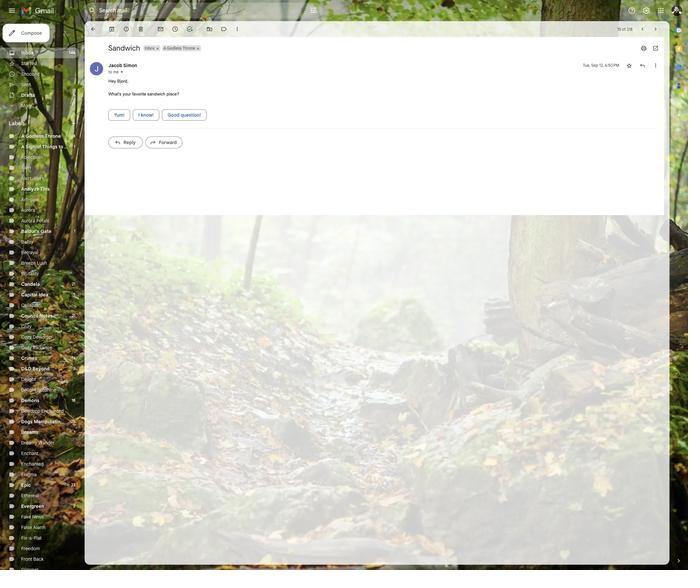 Task type: vqa. For each thing, say whether or not it's contained in the screenshot.
second James from the top of the main content containing Primary
no



Task type: locate. For each thing, give the bounding box(es) containing it.
to left come
[[59, 144, 63, 150]]

1 horizontal spatial a godless throne
[[164, 46, 195, 51]]

2 delight from the top
[[21, 387, 36, 393]]

enchanted up manipulating
[[41, 409, 64, 414]]

dewdrop up radiance
[[33, 334, 52, 340]]

brutality link
[[21, 271, 39, 277]]

dewdrop down demons "link"
[[21, 409, 40, 414]]

a down labels
[[21, 133, 24, 139]]

4 1 from the top
[[74, 292, 75, 297]]

0 vertical spatial 21
[[72, 282, 75, 287]]

cozy down cozy link
[[21, 334, 32, 340]]

inbox for inbox 'link'
[[21, 50, 34, 56]]

1 horizontal spatial throne
[[183, 46, 195, 51]]

cozy down the council
[[21, 324, 32, 330]]

a-
[[29, 536, 34, 541]]

a left sign
[[21, 144, 24, 150]]

throne for a godless throne link
[[45, 133, 61, 139]]

analyze this link
[[21, 186, 50, 192]]

back
[[33, 557, 44, 563]]

1 horizontal spatial alert
[[34, 176, 44, 182]]

false
[[21, 525, 32, 531]]

a for 4
[[21, 133, 24, 139]]

petals
[[36, 218, 49, 224]]

2 vertical spatial a
[[21, 144, 24, 150]]

godless inside a godless throne button
[[167, 46, 182, 51]]

gate
[[41, 229, 51, 235]]

1 vertical spatial godless
[[26, 133, 44, 139]]

fix-a-flat
[[21, 536, 42, 541]]

15
[[618, 27, 622, 32]]

1 vertical spatial throne
[[45, 133, 61, 139]]

adjective link
[[21, 154, 41, 160]]

0 vertical spatial godless
[[167, 46, 182, 51]]

cozy for cozy dewdrop
[[21, 334, 32, 340]]

1 1 from the top
[[74, 144, 75, 149]]

21
[[72, 282, 75, 287], [72, 314, 75, 319]]

baldur's
[[21, 229, 40, 235]]

delight down d&d
[[21, 377, 36, 383]]

drafts
[[21, 92, 35, 98]]

what's
[[108, 92, 122, 97]]

more image
[[234, 26, 241, 32]]

idea
[[39, 292, 48, 298]]

older image
[[653, 26, 660, 32]]

0 horizontal spatial to
[[59, 144, 63, 150]]

aurora for 'aurora' "link"
[[21, 207, 35, 213]]

2 vertical spatial cozy
[[21, 345, 32, 351]]

0 vertical spatial delight
[[21, 377, 36, 383]]

advanced search options image
[[307, 4, 320, 17]]

inbox right sandwich
[[145, 46, 155, 51]]

5 1 from the top
[[74, 430, 75, 435]]

dewdrop
[[33, 334, 52, 340], [21, 409, 40, 414]]

a godless throne inside button
[[164, 46, 195, 51]]

search mail image
[[87, 5, 99, 17]]

council
[[21, 313, 38, 319]]

throne up things
[[45, 133, 61, 139]]

1 vertical spatial a
[[21, 133, 24, 139]]

lush
[[37, 260, 47, 266]]

1 right "this"
[[74, 187, 75, 192]]

2 cozy from the top
[[21, 334, 32, 340]]

0 horizontal spatial throne
[[45, 133, 61, 139]]

delight for delight sunshine
[[21, 387, 36, 393]]

dogs
[[21, 419, 33, 425]]

betrayal link
[[21, 250, 38, 256]]

radiance
[[33, 345, 52, 351]]

2 21 from the top
[[72, 314, 75, 319]]

dogs manipulating time link
[[21, 419, 75, 425]]

alert up alert,
[[21, 165, 31, 171]]

godless up sign
[[26, 133, 44, 139]]

1 right gate
[[74, 229, 75, 234]]

compose
[[21, 30, 42, 36]]

1 right idea
[[74, 292, 75, 297]]

1 horizontal spatial godless
[[167, 46, 182, 51]]

1 horizontal spatial to
[[108, 69, 112, 74]]

cozy radiance link
[[21, 345, 52, 351]]

a godless throne inside labels navigation
[[21, 133, 61, 139]]

1 vertical spatial delight
[[21, 387, 36, 393]]

1 delight from the top
[[21, 377, 36, 383]]

1 vertical spatial a godless throne
[[21, 133, 61, 139]]

2 aurora from the top
[[21, 218, 35, 224]]

1 vertical spatial 21
[[72, 314, 75, 319]]

enchanted down enchant
[[21, 461, 44, 467]]

add to tasks image
[[187, 26, 193, 32]]

218
[[627, 27, 633, 32]]

3 cozy from the top
[[21, 345, 32, 351]]

demons
[[21, 398, 39, 404]]

2 1 from the top
[[74, 187, 75, 192]]

enigma link
[[21, 472, 37, 478]]

what's your favorite sandwich place?
[[108, 92, 179, 97]]

0 horizontal spatial godless
[[26, 133, 44, 139]]

me
[[113, 69, 119, 74]]

0 vertical spatial aurora
[[21, 207, 35, 213]]

of right 15
[[623, 27, 626, 32]]

21 for candela
[[72, 282, 75, 287]]

dreams link
[[21, 430, 38, 436]]

compose button
[[3, 24, 50, 42]]

0 vertical spatial cozy
[[21, 324, 32, 330]]

labels image
[[221, 26, 228, 32]]

1 for dreams
[[74, 430, 75, 435]]

throne inside labels navigation
[[45, 133, 61, 139]]

1 down 25
[[74, 430, 75, 435]]

delight down the delight link
[[21, 387, 36, 393]]

aurora petals link
[[21, 218, 49, 224]]

0 vertical spatial dewdrop
[[33, 334, 52, 340]]

cozy for cozy link
[[21, 324, 32, 330]]

false alarm link
[[21, 525, 45, 531]]

archive image
[[108, 26, 115, 32]]

1 vertical spatial to
[[59, 144, 63, 150]]

1 vertical spatial dewdrop
[[21, 409, 40, 414]]

godless
[[167, 46, 182, 51], [26, 133, 44, 139]]

4
[[73, 134, 75, 139]]

inbox up starred
[[21, 50, 34, 56]]

aurora for aurora petals
[[21, 218, 35, 224]]

snoozed link
[[21, 71, 40, 77]]

1 vertical spatial alert
[[34, 176, 44, 182]]

1 21 from the top
[[72, 282, 75, 287]]

d&d beyond link
[[21, 366, 50, 372]]

favorite
[[132, 92, 146, 97]]

place?
[[167, 92, 179, 97]]

delight sunshine link
[[21, 387, 56, 393]]

dogs manipulating time
[[21, 419, 75, 425]]

ballsy link
[[21, 239, 33, 245]]

3 1 from the top
[[74, 229, 75, 234]]

0 horizontal spatial of
[[37, 144, 41, 150]]

None search field
[[85, 3, 323, 19]]

6:50 pm
[[605, 63, 620, 68]]

godless down snooze icon
[[167, 46, 182, 51]]

reply
[[124, 139, 136, 145]]

a godless throne down labels heading
[[21, 133, 61, 139]]

more button
[[0, 101, 79, 111]]

a godless throne down snooze icon
[[164, 46, 195, 51]]

of right sign
[[37, 144, 41, 150]]

fix-a-flat link
[[21, 536, 42, 541]]

0 vertical spatial a
[[164, 46, 166, 51]]

1 vertical spatial cozy
[[21, 334, 32, 340]]

back to inbox image
[[90, 26, 97, 32]]

fake news link
[[21, 514, 44, 520]]

drafts link
[[21, 92, 35, 98]]

breeze lush
[[21, 260, 47, 266]]

report spam image
[[123, 26, 130, 32]]

2
[[73, 504, 75, 509]]

baldur's gate link
[[21, 229, 51, 235]]

godless inside labels navigation
[[26, 133, 44, 139]]

alert up analyze this link
[[34, 176, 44, 182]]

wander
[[38, 440, 55, 446]]

dreamy wander link
[[21, 440, 55, 446]]

alert, alert link
[[21, 176, 44, 182]]

1 for capital idea
[[74, 292, 75, 297]]

candela link
[[21, 281, 40, 287]]

1 vertical spatial of
[[37, 144, 41, 150]]

inbox link
[[21, 50, 34, 56]]

146
[[69, 50, 75, 55]]

0 vertical spatial of
[[623, 27, 626, 32]]

tue,
[[583, 63, 591, 68]]

0 horizontal spatial a godless throne
[[21, 133, 61, 139]]

throne for a godless throne button
[[183, 46, 195, 51]]

labels
[[9, 120, 25, 127]]

come
[[64, 144, 77, 150]]

starred link
[[21, 61, 37, 66]]

cozy for cozy radiance
[[21, 345, 32, 351]]

1 horizontal spatial inbox
[[145, 46, 155, 51]]

0 horizontal spatial inbox
[[21, 50, 34, 56]]

starred
[[21, 61, 37, 66]]

0 vertical spatial throne
[[183, 46, 195, 51]]

a inside button
[[164, 46, 166, 51]]

a right inbox button
[[164, 46, 166, 51]]

dewdrop enchanted link
[[21, 409, 64, 414]]

1 down 4 on the top
[[74, 144, 75, 149]]

epic link
[[21, 483, 31, 489]]

inbox inside button
[[145, 46, 155, 51]]

throne down add to tasks image
[[183, 46, 195, 51]]

to left me on the top
[[108, 69, 112, 74]]

aurora down 'aurora' "link"
[[21, 218, 35, 224]]

0 vertical spatial a godless throne
[[164, 46, 195, 51]]

dreamy
[[21, 440, 37, 446]]

1 cozy from the top
[[21, 324, 32, 330]]

21 for council notes
[[72, 314, 75, 319]]

tab list
[[670, 21, 689, 547]]

main menu image
[[8, 7, 16, 15]]

yum!
[[114, 112, 125, 118]]

enchanted
[[41, 409, 64, 414], [21, 461, 44, 467]]

enchant
[[21, 451, 38, 457]]

art-gate
[[21, 197, 39, 203]]

this
[[40, 186, 50, 192]]

mark as unread image
[[157, 26, 164, 32]]

0 horizontal spatial alert
[[21, 165, 31, 171]]

cozy up crimes "link"
[[21, 345, 32, 351]]

throne inside button
[[183, 46, 195, 51]]

throne
[[183, 46, 195, 51], [45, 133, 61, 139]]

move to image
[[206, 26, 213, 32]]

collapse
[[21, 303, 39, 309]]

inbox button
[[144, 45, 155, 51]]

1 vertical spatial aurora
[[21, 218, 35, 224]]

23
[[71, 483, 75, 488]]

capital idea
[[21, 292, 48, 298]]

inbox inside labels navigation
[[21, 50, 34, 56]]

aurora down art-gate link
[[21, 207, 35, 213]]

delete image
[[138, 26, 144, 32]]

a sign of things to come
[[21, 144, 77, 150]]

1 aurora from the top
[[21, 207, 35, 213]]



Task type: describe. For each thing, give the bounding box(es) containing it.
godless for a godless throne button
[[167, 46, 182, 51]]

sunshine
[[37, 387, 56, 393]]

Not starred checkbox
[[626, 62, 633, 69]]

good
[[168, 112, 180, 118]]

ballsy
[[21, 239, 33, 245]]

dewdrop enchanted
[[21, 409, 64, 414]]

know!
[[141, 112, 154, 118]]

alarm
[[33, 525, 45, 531]]

evergreen
[[21, 504, 44, 510]]

aurora petals
[[21, 218, 49, 224]]

to me
[[108, 69, 119, 74]]

cozy dewdrop link
[[21, 334, 52, 340]]

25
[[71, 419, 75, 424]]

support image
[[628, 7, 636, 15]]

delight for the delight link
[[21, 377, 36, 383]]

your
[[123, 92, 131, 97]]

to inside labels navigation
[[59, 144, 63, 150]]

candela
[[21, 281, 40, 287]]

snooze image
[[172, 26, 179, 32]]

time
[[64, 419, 75, 425]]

alert,
[[21, 176, 32, 182]]

demons link
[[21, 398, 39, 404]]

alert, alert
[[21, 176, 44, 182]]

analyze this
[[21, 186, 50, 192]]

jacob
[[108, 63, 122, 68]]

gate
[[30, 197, 39, 203]]

a sign of things to come link
[[21, 144, 77, 150]]

i know!
[[139, 112, 154, 118]]

14
[[72, 356, 75, 361]]

good question! button
[[162, 109, 207, 121]]

a godless throne for a godless throne button
[[164, 46, 195, 51]]

tue, sep 12, 6:50 pm cell
[[583, 62, 620, 69]]

cozy dewdrop
[[21, 334, 52, 340]]

inbox for inbox button
[[145, 46, 155, 51]]

news
[[32, 514, 44, 520]]

settings image
[[643, 7, 651, 15]]

ethereal link
[[21, 493, 39, 499]]

alert link
[[21, 165, 31, 171]]

notes
[[39, 313, 53, 319]]

manipulating
[[34, 419, 63, 425]]

fake news
[[21, 514, 44, 520]]

evergreen link
[[21, 504, 44, 510]]

false alarm
[[21, 525, 45, 531]]

1 for a sign of things to come
[[74, 144, 75, 149]]

fake
[[21, 514, 31, 520]]

Search mail text field
[[99, 7, 291, 14]]

1 horizontal spatial of
[[623, 27, 626, 32]]

forward link
[[146, 136, 183, 148]]

1 for analyze this
[[74, 187, 75, 192]]

front
[[21, 557, 32, 563]]

show details image
[[120, 70, 124, 74]]

things
[[42, 144, 57, 150]]

0 vertical spatial enchanted
[[41, 409, 64, 414]]

analyze
[[21, 186, 39, 192]]

jacob simon
[[108, 63, 137, 68]]

flat
[[34, 536, 42, 541]]

a godless throne for a godless throne link
[[21, 133, 61, 139]]

art-gate link
[[21, 197, 39, 203]]

dreamy wander
[[21, 440, 55, 446]]

1 for baldur's gate
[[74, 229, 75, 234]]

delight link
[[21, 377, 36, 383]]

enchant link
[[21, 451, 38, 457]]

freedom
[[21, 546, 40, 552]]

0 vertical spatial alert
[[21, 165, 31, 171]]

labels navigation
[[0, 21, 85, 571]]

15 of 218
[[618, 27, 633, 32]]

tue, sep 12, 6:50 pm
[[583, 63, 620, 68]]

0 vertical spatial to
[[108, 69, 112, 74]]

question!
[[181, 112, 201, 118]]

good question!
[[168, 112, 201, 118]]

6
[[73, 93, 75, 98]]

art-
[[21, 197, 30, 203]]

1 vertical spatial enchanted
[[21, 461, 44, 467]]

sent
[[21, 82, 31, 88]]

crimes link
[[21, 356, 37, 362]]

betrayal
[[21, 250, 38, 256]]

labels heading
[[9, 120, 70, 127]]

dreams
[[21, 430, 38, 436]]

a for 1
[[21, 144, 24, 150]]

enigma
[[21, 472, 37, 478]]

ethereal
[[21, 493, 39, 499]]

freedom link
[[21, 546, 40, 552]]

council notes
[[21, 313, 53, 319]]

gmail image
[[21, 4, 57, 17]]

d&d beyond
[[21, 366, 50, 372]]

front back link
[[21, 557, 44, 563]]

epic
[[21, 483, 31, 489]]

of inside labels navigation
[[37, 144, 41, 150]]

snoozed
[[21, 71, 40, 77]]

godless for a godless throne link
[[26, 133, 44, 139]]

delight sunshine
[[21, 387, 56, 393]]

not starred image
[[626, 62, 633, 69]]

newer image
[[640, 26, 646, 32]]

aurora link
[[21, 207, 35, 213]]

d&d
[[21, 366, 31, 372]]

simon
[[123, 63, 137, 68]]

sent link
[[21, 82, 31, 88]]



